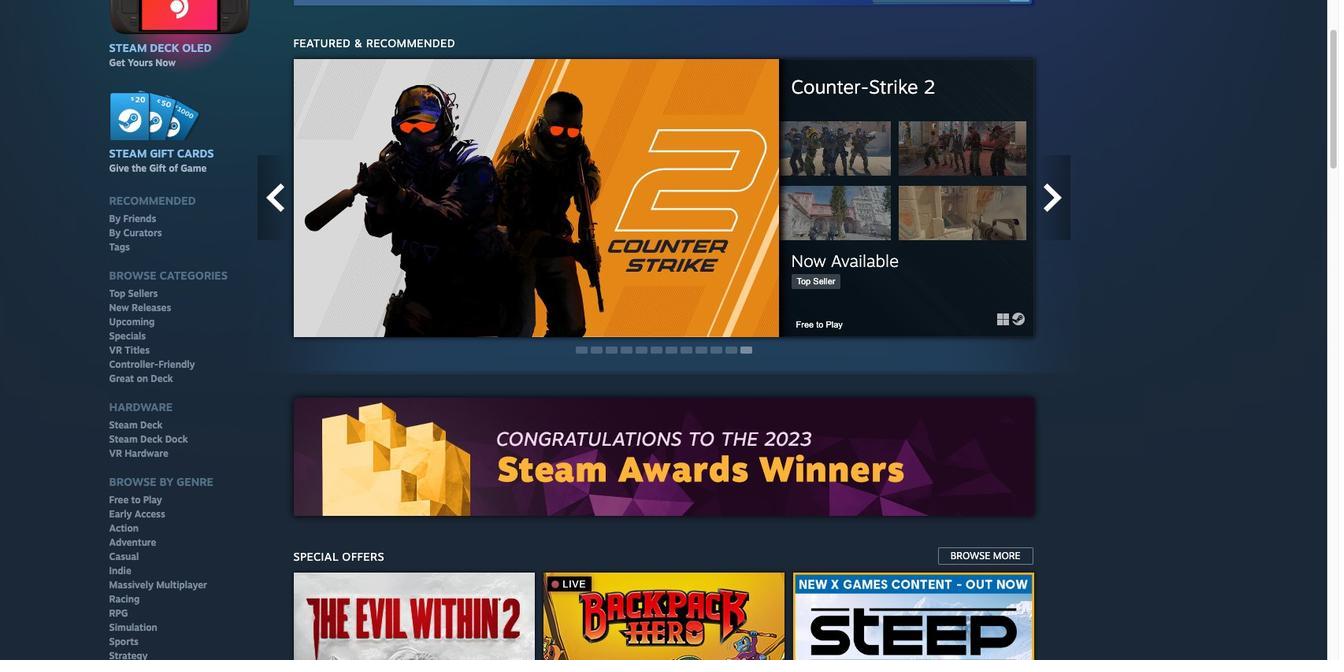 Task type: vqa. For each thing, say whether or not it's contained in the screenshot.
Very Positive | 56,177 User Reviews
no



Task type: locate. For each thing, give the bounding box(es) containing it.
2 by from the top
[[109, 227, 121, 239]]

3 steam from the top
[[109, 419, 138, 431]]

vr inside browse categories top sellers new releases upcoming specials vr titles controller-friendly great on deck
[[109, 344, 122, 356]]

now
[[155, 56, 176, 68], [791, 250, 826, 271]]

0 vertical spatial vr
[[109, 344, 122, 356]]

1 vertical spatial now
[[791, 250, 826, 271]]

1 steam from the top
[[109, 41, 147, 54]]

top
[[797, 276, 811, 286], [109, 288, 125, 300]]

steam up give
[[109, 147, 147, 160]]

browse inside browse categories top sellers new releases upcoming specials vr titles controller-friendly great on deck
[[109, 269, 157, 282]]

0 horizontal spatial weekend deal image
[[293, 573, 534, 660]]

0 vertical spatial browse
[[109, 269, 157, 282]]

counter-
[[791, 74, 869, 98]]

play up 'access'
[[143, 494, 162, 506]]

browse up top sellers link
[[109, 269, 157, 282]]

0 vertical spatial now
[[155, 56, 176, 68]]

browse left the more
[[951, 550, 990, 562]]

vr down specials link
[[109, 344, 122, 356]]

2 vr from the top
[[109, 448, 122, 459]]

gift
[[150, 147, 174, 160], [149, 162, 166, 174]]

vr hardware link
[[109, 448, 168, 460]]

vr down the "steam deck" link
[[109, 448, 122, 459]]

get yours now
[[109, 56, 176, 68]]

action link
[[109, 522, 139, 535]]

steam deck oled
[[109, 41, 212, 54]]

friends
[[123, 213, 156, 225]]

now inside now available top seller
[[791, 250, 826, 271]]

multiplayer
[[156, 579, 207, 591]]

1 vertical spatial free
[[109, 494, 129, 506]]

0 vertical spatial play
[[826, 320, 843, 329]]

deck up get yours now
[[150, 41, 179, 54]]

hardware
[[109, 400, 173, 414], [125, 448, 168, 459]]

browse inside browse by genre free to play early access action adventure casual indie massively multiplayer racing rpg simulation sports
[[109, 475, 157, 489]]

vr
[[109, 344, 122, 356], [109, 448, 122, 459]]

1 vertical spatial browse
[[109, 475, 157, 489]]

genre
[[177, 475, 213, 489]]

browse for more
[[951, 550, 990, 562]]

recommended by friends by curators tags
[[109, 194, 196, 253]]

to up early access link
[[131, 494, 141, 506]]

1 horizontal spatial weekend deal image
[[543, 573, 784, 660]]

1 vertical spatial by
[[109, 227, 121, 239]]

deck down controller-friendly link
[[151, 373, 173, 385]]

free
[[796, 320, 814, 329], [109, 494, 129, 506]]

0 horizontal spatial play
[[143, 494, 162, 506]]

specials
[[109, 330, 146, 342]]

seller
[[813, 276, 835, 286]]

1 vr from the top
[[109, 344, 122, 356]]

top for browse
[[109, 288, 125, 300]]

1 vertical spatial top
[[109, 288, 125, 300]]

yours
[[128, 56, 153, 68]]

of
[[169, 162, 178, 174]]

to
[[816, 320, 823, 329], [131, 494, 141, 506]]

hardware down steam deck dock link in the bottom of the page
[[125, 448, 168, 459]]

1 horizontal spatial now
[[791, 250, 826, 271]]

steam up get
[[109, 41, 147, 54]]

browse
[[109, 269, 157, 282], [109, 475, 157, 489], [951, 550, 990, 562]]

gift up give the gift of game
[[150, 147, 174, 160]]

2
[[924, 74, 936, 98]]

recommended right the "&"
[[366, 36, 455, 50]]

top sellers link
[[109, 288, 158, 300]]

top up the new
[[109, 288, 125, 300]]

adventure link
[[109, 537, 156, 549]]

great on deck link
[[109, 373, 173, 385]]

free to play link
[[109, 494, 162, 507]]

play
[[826, 320, 843, 329], [143, 494, 162, 506]]

0 horizontal spatial to
[[131, 494, 141, 506]]

curators
[[123, 227, 162, 239]]

recommended
[[366, 36, 455, 50], [109, 194, 196, 207]]

deck
[[150, 41, 179, 54], [151, 373, 173, 385], [140, 419, 163, 431], [140, 433, 163, 445]]

1 weekend deal image from the left
[[293, 573, 534, 660]]

1 vertical spatial gift
[[149, 162, 166, 174]]

indie
[[109, 565, 131, 577]]

browse up free to play link
[[109, 475, 157, 489]]

controller-friendly link
[[109, 359, 195, 371]]

4 steam from the top
[[109, 433, 138, 445]]

browse more
[[951, 550, 1021, 562]]

massively multiplayer link
[[109, 579, 207, 592]]

give
[[109, 162, 129, 174]]

controller-
[[109, 359, 159, 370]]

top inside now available top seller
[[797, 276, 811, 286]]

0 horizontal spatial free
[[109, 494, 129, 506]]

1 by from the top
[[109, 213, 121, 225]]

dock
[[165, 433, 188, 445]]

available
[[831, 250, 899, 271]]

steam
[[109, 41, 147, 54], [109, 147, 147, 160], [109, 419, 138, 431], [109, 433, 138, 445]]

0 vertical spatial top
[[797, 276, 811, 286]]

sports link
[[109, 636, 139, 648]]

&
[[354, 36, 363, 50]]

get
[[109, 56, 125, 68]]

to inside browse by genre free to play early access action adventure casual indie massively multiplayer racing rpg simulation sports
[[131, 494, 141, 506]]

free inside browse by genre free to play early access action adventure casual indie massively multiplayer racing rpg simulation sports
[[109, 494, 129, 506]]

gift down steam gift cards
[[149, 162, 166, 174]]

search search field
[[883, 0, 1006, 2]]

by up tags
[[109, 227, 121, 239]]

titles
[[125, 344, 150, 356]]

0 horizontal spatial now
[[155, 56, 176, 68]]

2 vertical spatial browse
[[951, 550, 990, 562]]

free up early
[[109, 494, 129, 506]]

1 horizontal spatial top
[[797, 276, 811, 286]]

steam down the "steam deck" link
[[109, 433, 138, 445]]

recommended up the friends
[[109, 194, 196, 207]]

browse for categories
[[109, 269, 157, 282]]

0 vertical spatial by
[[109, 213, 121, 225]]

now down the steam deck oled
[[155, 56, 176, 68]]

2 steam from the top
[[109, 147, 147, 160]]

top left seller
[[797, 276, 811, 286]]

1 vertical spatial to
[[131, 494, 141, 506]]

top inside browse categories top sellers new releases upcoming specials vr titles controller-friendly great on deck
[[109, 288, 125, 300]]

play down seller
[[826, 320, 843, 329]]

play inside browse by genre free to play early access action adventure casual indie massively multiplayer racing rpg simulation sports
[[143, 494, 162, 506]]

None search field
[[872, 0, 1031, 3]]

to down seller
[[816, 320, 823, 329]]

racing
[[109, 593, 140, 605]]

by
[[109, 213, 121, 225], [109, 227, 121, 239]]

steam up steam deck dock link in the bottom of the page
[[109, 419, 138, 431]]

by left the friends
[[109, 213, 121, 225]]

1 horizontal spatial recommended
[[366, 36, 455, 50]]

weekend deal image
[[293, 573, 534, 660], [543, 573, 784, 660]]

1 horizontal spatial free
[[796, 320, 814, 329]]

the
[[132, 162, 147, 174]]

hardware steam deck steam deck dock vr hardware
[[109, 400, 188, 459]]

by
[[160, 475, 174, 489]]

now up seller
[[791, 250, 826, 271]]

upcoming
[[109, 316, 155, 328]]

early access link
[[109, 508, 165, 521]]

steam deck dock link
[[109, 433, 188, 446]]

0 horizontal spatial recommended
[[109, 194, 196, 207]]

by curators link
[[109, 227, 162, 240]]

0 vertical spatial to
[[816, 320, 823, 329]]

browse categories top sellers new releases upcoming specials vr titles controller-friendly great on deck
[[109, 269, 228, 385]]

1 vertical spatial play
[[143, 494, 162, 506]]

0 vertical spatial free
[[796, 320, 814, 329]]

casual
[[109, 551, 139, 563]]

free down seller
[[796, 320, 814, 329]]

1 vertical spatial vr
[[109, 448, 122, 459]]

0 horizontal spatial top
[[109, 288, 125, 300]]

hardware up the "steam deck" link
[[109, 400, 173, 414]]

free to play
[[796, 320, 843, 329]]



Task type: describe. For each thing, give the bounding box(es) containing it.
strike
[[869, 74, 918, 98]]

1 vertical spatial hardware
[[125, 448, 168, 459]]

sports
[[109, 636, 139, 648]]

simulation
[[109, 622, 157, 634]]

new releases link
[[109, 302, 171, 314]]

featured & recommended
[[293, 36, 455, 50]]

friendly
[[159, 359, 195, 370]]

deck up vr hardware link
[[140, 433, 163, 445]]

simulation link
[[109, 622, 157, 634]]

sellers
[[128, 288, 158, 300]]

action
[[109, 522, 139, 534]]

browse by genre free to play early access action adventure casual indie massively multiplayer racing rpg simulation sports
[[109, 475, 213, 648]]

steep™ image
[[793, 573, 1034, 660]]

deck up steam deck dock link in the bottom of the page
[[140, 419, 163, 431]]

upcoming link
[[109, 316, 155, 329]]

by friends link
[[109, 213, 156, 225]]

game
[[181, 162, 207, 174]]

categories
[[160, 269, 228, 282]]

1 vertical spatial recommended
[[109, 194, 196, 207]]

featured
[[293, 36, 351, 50]]

give the gift of game
[[109, 162, 207, 174]]

browse more link
[[937, 547, 1034, 566]]

massively
[[109, 579, 154, 591]]

now available top seller
[[791, 250, 899, 286]]

rpg link
[[109, 608, 128, 620]]

live
[[563, 579, 586, 590]]

deck inside browse categories top sellers new releases upcoming specials vr titles controller-friendly great on deck
[[151, 373, 173, 385]]

1 horizontal spatial play
[[826, 320, 843, 329]]

counter-strike 2
[[791, 74, 936, 98]]

2 weekend deal image from the left
[[543, 573, 784, 660]]

1 horizontal spatial to
[[816, 320, 823, 329]]

vr inside hardware steam deck steam deck dock vr hardware
[[109, 448, 122, 459]]

0 vertical spatial hardware
[[109, 400, 173, 414]]

indie link
[[109, 565, 131, 578]]

access
[[135, 508, 165, 520]]

rpg
[[109, 608, 128, 619]]

browse for by
[[109, 475, 157, 489]]

steam deck link
[[109, 419, 163, 432]]

on
[[137, 373, 148, 385]]

steam gift cards
[[109, 147, 214, 160]]

0 vertical spatial gift
[[150, 147, 174, 160]]

early
[[109, 508, 132, 520]]

great
[[109, 373, 134, 385]]

top for now
[[797, 276, 811, 286]]

racing link
[[109, 593, 140, 606]]

cards
[[177, 147, 214, 160]]

vr titles link
[[109, 344, 150, 357]]

more
[[993, 550, 1021, 562]]

offers
[[342, 550, 384, 563]]

casual link
[[109, 551, 139, 563]]

special offers
[[293, 550, 384, 563]]

releases
[[132, 302, 171, 314]]

special
[[293, 550, 339, 563]]

adventure
[[109, 537, 156, 548]]

oled
[[182, 41, 212, 54]]

specials link
[[109, 330, 146, 343]]

new
[[109, 302, 129, 314]]

tags
[[109, 241, 130, 253]]

tags link
[[109, 241, 130, 254]]

0 vertical spatial recommended
[[366, 36, 455, 50]]



